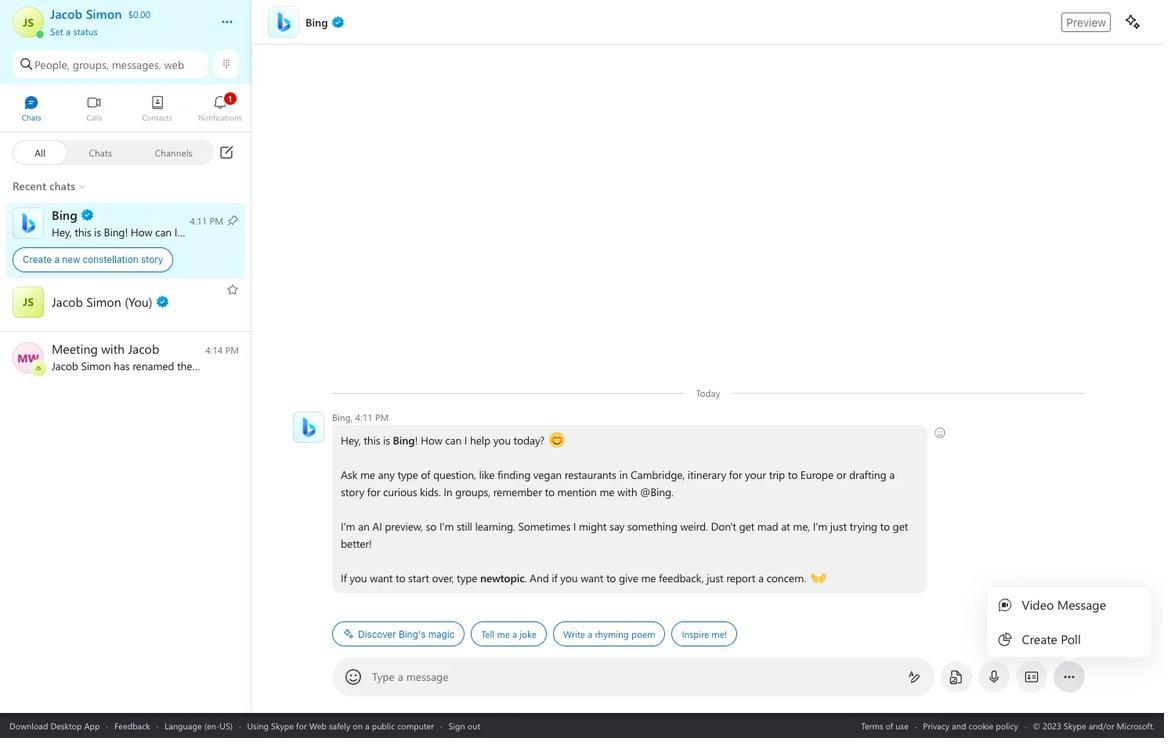Task type: locate. For each thing, give the bounding box(es) containing it.
1 horizontal spatial story
[[341, 485, 364, 500]]

1 horizontal spatial i'm
[[439, 519, 454, 534]]

feedback link
[[114, 720, 150, 732]]

can up question,
[[445, 433, 462, 448]]

people,
[[34, 57, 70, 72]]

sometimes
[[518, 519, 570, 534]]

0 vertical spatial type
[[398, 468, 418, 483]]

language
[[165, 720, 202, 732]]

any
[[378, 468, 395, 483]]

pm
[[375, 411, 389, 424]]

chats
[[89, 146, 112, 159]]

1 horizontal spatial help
[[470, 433, 490, 448]]

1 want from the left
[[370, 571, 393, 586]]

1 get from the left
[[739, 519, 755, 534]]

1 vertical spatial groups,
[[455, 485, 490, 500]]

0 horizontal spatial just
[[707, 571, 724, 586]]

hey, up the new
[[52, 224, 72, 239]]

0 vertical spatial bing
[[104, 224, 125, 239]]

using
[[247, 720, 269, 732]]

sign out link
[[449, 720, 480, 732]]

get left mad at right
[[739, 519, 755, 534]]

say
[[609, 519, 625, 534]]

1 horizontal spatial this
[[364, 433, 380, 448]]

joke
[[520, 628, 537, 641]]

1 vertical spatial story
[[341, 485, 364, 500]]

i'm
[[341, 519, 355, 534], [439, 519, 454, 534], [813, 519, 827, 534]]

can up create a new constellation story
[[155, 224, 172, 239]]

1 i'm from the left
[[341, 519, 355, 534]]

type
[[398, 468, 418, 483], [457, 571, 477, 586]]

0 vertical spatial how
[[131, 224, 152, 239]]

this down the 4:11 on the left bottom
[[364, 433, 380, 448]]

1 horizontal spatial bing
[[393, 433, 415, 448]]

of left the "use"
[[886, 720, 893, 732]]

0 vertical spatial today?
[[224, 224, 255, 239]]

1 vertical spatial type
[[457, 571, 477, 586]]

help
[[180, 224, 200, 239], [470, 433, 490, 448]]

want left start
[[370, 571, 393, 586]]

i'm right so
[[439, 519, 454, 534]]

0 vertical spatial for
[[729, 468, 742, 483]]

0 horizontal spatial is
[[94, 224, 101, 239]]

a inside ask me any type of question, like finding vegan restaurants in cambridge, itinerary for your trip to europe or drafting a story for curious kids. in groups, remember to mention me with @bing. i'm an ai preview, so i'm still learning. sometimes i might say something weird. don't get mad at me, i'm just trying to get better! if you want to start over, type
[[889, 468, 895, 483]]

0 horizontal spatial hey, this is bing ! how can i help you today?
[[52, 224, 257, 239]]

still
[[457, 519, 472, 534]]

i'm left an
[[341, 519, 355, 534]]

using skype for web safely on a public computer
[[247, 720, 434, 732]]

messages,
[[112, 57, 161, 72]]

groups, down status
[[73, 57, 109, 72]]

tab list
[[0, 89, 251, 132]]

might
[[579, 519, 607, 534]]

0 vertical spatial just
[[830, 519, 847, 534]]

me,
[[793, 519, 810, 534]]

1 vertical spatial help
[[470, 433, 490, 448]]

1 horizontal spatial of
[[886, 720, 893, 732]]

for left the your
[[729, 468, 742, 483]]

of up kids.
[[421, 468, 430, 483]]

(smileeyes)
[[549, 432, 600, 447]]

type right over,
[[457, 571, 477, 586]]

is up create a new constellation story
[[94, 224, 101, 239]]

get
[[739, 519, 755, 534], [893, 519, 908, 534]]

story down ask
[[341, 485, 364, 500]]

want left "give"
[[581, 571, 603, 586]]

if
[[341, 571, 347, 586]]

preview,
[[385, 519, 423, 534]]

inspire me! button
[[672, 622, 737, 647]]

0 horizontal spatial help
[[180, 224, 200, 239]]

of
[[421, 468, 430, 483], [886, 720, 893, 732]]

me inside tell me a joke button
[[497, 628, 510, 641]]

web
[[164, 57, 184, 72]]

0 horizontal spatial !
[[125, 224, 128, 239]]

an
[[358, 519, 370, 534]]

me
[[360, 468, 375, 483], [600, 485, 615, 500], [641, 571, 656, 586], [497, 628, 510, 641]]

want inside ask me any type of question, like finding vegan restaurants in cambridge, itinerary for your trip to europe or drafting a story for curious kids. in groups, remember to mention me with @bing. i'm an ai preview, so i'm still learning. sometimes i might say something weird. don't get mad at me, i'm just trying to get better! if you want to start over, type
[[370, 571, 393, 586]]

privacy
[[923, 720, 950, 732]]

bing up any
[[393, 433, 415, 448]]

language (en-us)
[[165, 720, 233, 732]]

0 horizontal spatial get
[[739, 519, 755, 534]]

1 vertical spatial today?
[[514, 433, 545, 448]]

hey, this is bing ! how can i help you today? up constellation
[[52, 224, 257, 239]]

is
[[94, 224, 101, 239], [383, 433, 390, 448]]

0 horizontal spatial of
[[421, 468, 430, 483]]

for left the web
[[296, 720, 307, 732]]

to
[[788, 468, 798, 483], [545, 485, 555, 500], [880, 519, 890, 534], [396, 571, 405, 586], [606, 571, 616, 586]]

1 horizontal spatial i
[[464, 433, 467, 448]]

0 horizontal spatial hey,
[[52, 224, 72, 239]]

better!
[[341, 537, 372, 552]]

report
[[726, 571, 756, 586]]

kids.
[[420, 485, 441, 500]]

magic
[[428, 629, 455, 640]]

to right trying
[[880, 519, 890, 534]]

1 vertical spatial bing
[[393, 433, 415, 448]]

0 horizontal spatial how
[[131, 224, 152, 239]]

1 horizontal spatial can
[[445, 433, 462, 448]]

0 vertical spatial this
[[75, 224, 91, 239]]

to right trip
[[788, 468, 798, 483]]

0 horizontal spatial groups,
[[73, 57, 109, 72]]

bing up constellation
[[104, 224, 125, 239]]

to left start
[[396, 571, 405, 586]]

discover bing's magic
[[358, 629, 455, 640]]

2 want from the left
[[581, 571, 603, 586]]

!
[[125, 224, 128, 239], [415, 433, 418, 448]]

0 horizontal spatial for
[[296, 720, 307, 732]]

me right tell
[[497, 628, 510, 641]]

is down pm
[[383, 433, 390, 448]]

1 horizontal spatial !
[[415, 433, 418, 448]]

0 horizontal spatial type
[[398, 468, 418, 483]]

want
[[370, 571, 393, 586], [581, 571, 603, 586]]

2 get from the left
[[893, 519, 908, 534]]

in
[[619, 468, 628, 483]]

0 vertical spatial of
[[421, 468, 430, 483]]

groups, down like at the left bottom of page
[[455, 485, 490, 500]]

i'm right me,
[[813, 519, 827, 534]]

2 vertical spatial for
[[296, 720, 307, 732]]

1 horizontal spatial is
[[383, 433, 390, 448]]

0 horizontal spatial story
[[141, 254, 163, 266]]

! up curious
[[415, 433, 418, 448]]

story right constellation
[[141, 254, 163, 266]]

i
[[174, 224, 177, 239], [464, 433, 467, 448], [573, 519, 576, 534]]

curious
[[383, 485, 417, 500]]

you
[[203, 224, 221, 239], [493, 433, 511, 448], [350, 571, 367, 586], [560, 571, 578, 586]]

0 vertical spatial !
[[125, 224, 128, 239]]

restaurants
[[565, 468, 616, 483]]

0 horizontal spatial i'm
[[341, 519, 355, 534]]

0 horizontal spatial today?
[[224, 224, 255, 239]]

just left the report
[[707, 571, 724, 586]]

type up curious
[[398, 468, 418, 483]]

1 vertical spatial this
[[364, 433, 380, 448]]

1 horizontal spatial today?
[[514, 433, 545, 448]]

download desktop app link
[[9, 720, 100, 732]]

1 horizontal spatial groups,
[[455, 485, 490, 500]]

2 horizontal spatial i'm
[[813, 519, 827, 534]]

0 vertical spatial i
[[174, 224, 177, 239]]

over,
[[432, 571, 454, 586]]

0 horizontal spatial i
[[174, 224, 177, 239]]

1 horizontal spatial hey, this is bing ! how can i help you today?
[[341, 433, 547, 448]]

web
[[309, 720, 327, 732]]

mad
[[757, 519, 778, 534]]

a left the new
[[54, 254, 60, 266]]

1 horizontal spatial hey,
[[341, 433, 361, 448]]

to left "give"
[[606, 571, 616, 586]]

just left trying
[[830, 519, 847, 534]]

2 horizontal spatial i
[[573, 519, 576, 534]]

a
[[66, 25, 71, 38], [54, 254, 60, 266], [889, 468, 895, 483], [758, 571, 764, 586], [512, 628, 517, 641], [588, 628, 593, 641], [398, 670, 403, 685], [365, 720, 370, 732]]

2 vertical spatial i
[[573, 519, 576, 534]]

0 horizontal spatial want
[[370, 571, 393, 586]]

1 horizontal spatial how
[[421, 433, 442, 448]]

me right "give"
[[641, 571, 656, 586]]

start
[[408, 571, 429, 586]]

privacy and cookie policy
[[923, 720, 1018, 732]]

.
[[525, 571, 527, 586]]

this up create a new constellation story
[[75, 224, 91, 239]]

for down any
[[367, 485, 380, 500]]

hey, down "bing,"
[[341, 433, 361, 448]]

0 vertical spatial story
[[141, 254, 163, 266]]

0 vertical spatial help
[[180, 224, 200, 239]]

1 vertical spatial how
[[421, 433, 442, 448]]

! up constellation
[[125, 224, 128, 239]]

how up question,
[[421, 433, 442, 448]]

1 horizontal spatial type
[[457, 571, 477, 586]]

a right "drafting"
[[889, 468, 895, 483]]

0 vertical spatial groups,
[[73, 57, 109, 72]]

learning.
[[475, 519, 515, 534]]

feedback,
[[659, 571, 704, 586]]

1 horizontal spatial get
[[893, 519, 908, 534]]

1 vertical spatial hey,
[[341, 433, 361, 448]]

1 horizontal spatial just
[[830, 519, 847, 534]]

1 horizontal spatial for
[[367, 485, 380, 500]]

0 vertical spatial can
[[155, 224, 172, 239]]

use
[[896, 720, 909, 732]]

you inside ask me any type of question, like finding vegan restaurants in cambridge, itinerary for your trip to europe or drafting a story for curious kids. in groups, remember to mention me with @bing. i'm an ai preview, so i'm still learning. sometimes i might say something weird. don't get mad at me, i'm just trying to get better! if you want to start over, type
[[350, 571, 367, 586]]

newtopic
[[480, 571, 525, 586]]

hey, this is bing ! how can i help you today? up question,
[[341, 433, 547, 448]]

how up constellation
[[131, 224, 152, 239]]

1 vertical spatial for
[[367, 485, 380, 500]]

tell me a joke
[[481, 628, 537, 641]]

bing's
[[399, 629, 426, 640]]

a right write
[[588, 628, 593, 641]]

get right trying
[[893, 519, 908, 534]]

preview
[[1066, 15, 1106, 29]]

bing
[[104, 224, 125, 239], [393, 433, 415, 448]]

groups, inside ask me any type of question, like finding vegan restaurants in cambridge, itinerary for your trip to europe or drafting a story for curious kids. in groups, remember to mention me with @bing. i'm an ai preview, so i'm still learning. sometimes i might say something weird. don't get mad at me, i'm just trying to get better! if you want to start over, type
[[455, 485, 490, 500]]

itinerary
[[688, 468, 726, 483]]

trying
[[850, 519, 877, 534]]

europe
[[800, 468, 834, 483]]

of inside ask me any type of question, like finding vegan restaurants in cambridge, itinerary for your trip to europe or drafting a story for curious kids. in groups, remember to mention me with @bing. i'm an ai preview, so i'm still learning. sometimes i might say something weird. don't get mad at me, i'm just trying to get better! if you want to start over, type
[[421, 468, 430, 483]]

remember
[[493, 485, 542, 500]]

language (en-us) link
[[165, 720, 233, 732]]

1 horizontal spatial want
[[581, 571, 603, 586]]

a right set
[[66, 25, 71, 38]]

0 vertical spatial hey,
[[52, 224, 72, 239]]

3 i'm from the left
[[813, 519, 827, 534]]



Task type: describe. For each thing, give the bounding box(es) containing it.
ai
[[372, 519, 382, 534]]

mention
[[557, 485, 597, 500]]

finding
[[498, 468, 531, 483]]

to down vegan
[[545, 485, 555, 500]]

(en-
[[204, 720, 220, 732]]

sign
[[449, 720, 465, 732]]

terms of use link
[[861, 720, 909, 732]]

trip
[[769, 468, 785, 483]]

and
[[530, 571, 549, 586]]

policy
[[996, 720, 1018, 732]]

set
[[50, 25, 63, 38]]

channels
[[155, 146, 193, 159]]

app
[[84, 720, 100, 732]]

people, groups, messages, web
[[34, 57, 184, 72]]

question,
[[433, 468, 476, 483]]

0 horizontal spatial this
[[75, 224, 91, 239]]

a inside button
[[66, 25, 71, 38]]

2 i'm from the left
[[439, 519, 454, 534]]

1 vertical spatial !
[[415, 433, 418, 448]]

ask me any type of question, like finding vegan restaurants in cambridge, itinerary for your trip to europe or drafting a story for curious kids. in groups, remember to mention me with @bing. i'm an ai preview, so i'm still learning. sometimes i might say something weird. don't get mad at me, i'm just trying to get better! if you want to start over, type
[[341, 468, 911, 586]]

1 vertical spatial just
[[707, 571, 724, 586]]

cambridge,
[[631, 468, 685, 483]]

status
[[73, 25, 98, 38]]

0 horizontal spatial bing
[[104, 224, 125, 239]]

1 vertical spatial hey, this is bing ! how can i help you today?
[[341, 433, 547, 448]]

download desktop app
[[9, 720, 100, 732]]

1 vertical spatial is
[[383, 433, 390, 448]]

@bing.
[[640, 485, 674, 500]]

privacy and cookie policy link
[[923, 720, 1018, 732]]

me left "with"
[[600, 485, 615, 500]]

skype
[[271, 720, 294, 732]]

1 vertical spatial i
[[464, 433, 467, 448]]

set a status
[[50, 25, 98, 38]]

out
[[468, 720, 480, 732]]

me left any
[[360, 468, 375, 483]]

ask
[[341, 468, 358, 483]]

0 vertical spatial hey, this is bing ! how can i help you today?
[[52, 224, 257, 239]]

at
[[781, 519, 790, 534]]

us)
[[220, 720, 233, 732]]

with
[[617, 485, 637, 500]]

all
[[35, 146, 45, 159]]

on
[[353, 720, 363, 732]]

don't
[[711, 519, 736, 534]]

and
[[952, 720, 966, 732]]

tell me a joke button
[[471, 622, 547, 647]]

create a new constellation story
[[23, 254, 163, 266]]

Type a message text field
[[373, 670, 895, 686]]

computer
[[397, 720, 434, 732]]

something
[[627, 519, 677, 534]]

0 horizontal spatial can
[[155, 224, 172, 239]]

people, groups, messages, web button
[[13, 50, 208, 78]]

i inside ask me any type of question, like finding vegan restaurants in cambridge, itinerary for your trip to europe or drafting a story for curious kids. in groups, remember to mention me with @bing. i'm an ai preview, so i'm still learning. sometimes i might say something weird. don't get mad at me, i'm just trying to get better! if you want to start over, type
[[573, 519, 576, 534]]

(openhands)
[[811, 570, 870, 585]]

so
[[426, 519, 437, 534]]

if
[[552, 571, 558, 586]]

2 horizontal spatial for
[[729, 468, 742, 483]]

desktop
[[50, 720, 82, 732]]

set a status button
[[50, 22, 205, 38]]

1 vertical spatial can
[[445, 433, 462, 448]]

give
[[619, 571, 638, 586]]

vegan
[[533, 468, 562, 483]]

type a message
[[372, 670, 449, 685]]

drafting
[[849, 468, 886, 483]]

a right the report
[[758, 571, 764, 586]]

type
[[372, 670, 395, 685]]

a right type
[[398, 670, 403, 685]]

using skype for web safely on a public computer link
[[247, 720, 434, 732]]

download
[[9, 720, 48, 732]]

terms
[[861, 720, 883, 732]]

sign out
[[449, 720, 480, 732]]

story inside ask me any type of question, like finding vegan restaurants in cambridge, itinerary for your trip to europe or drafting a story for curious kids. in groups, remember to mention me with @bing. i'm an ai preview, so i'm still learning. sometimes i might say something weird. don't get mad at me, i'm just trying to get better! if you want to start over, type
[[341, 485, 364, 500]]

groups, inside button
[[73, 57, 109, 72]]

a left joke
[[512, 628, 517, 641]]

message
[[406, 670, 449, 685]]

just inside ask me any type of question, like finding vegan restaurants in cambridge, itinerary for your trip to europe or drafting a story for curious kids. in groups, remember to mention me with @bing. i'm an ai preview, so i'm still learning. sometimes i might say something weird. don't get mad at me, i'm just trying to get better! if you want to start over, type
[[830, 519, 847, 534]]

feedback
[[114, 720, 150, 732]]

create
[[23, 254, 52, 266]]

inspire me!
[[682, 628, 727, 641]]

write a rhyming poem
[[563, 628, 655, 641]]

new
[[62, 254, 80, 266]]

write
[[563, 628, 585, 641]]

me!
[[712, 628, 727, 641]]

public
[[372, 720, 395, 732]]

your
[[745, 468, 766, 483]]

discover
[[358, 629, 396, 640]]

a right on
[[365, 720, 370, 732]]

rhyming
[[595, 628, 629, 641]]

1 vertical spatial of
[[886, 720, 893, 732]]

0 vertical spatial is
[[94, 224, 101, 239]]

newtopic . and if you want to give me feedback, just report a concern.
[[480, 571, 809, 586]]

like
[[479, 468, 495, 483]]



Task type: vqa. For each thing, say whether or not it's contained in the screenshot.
bottom HEY, THIS IS BING ! HOW CAN I HELP YOU TODAY?
yes



